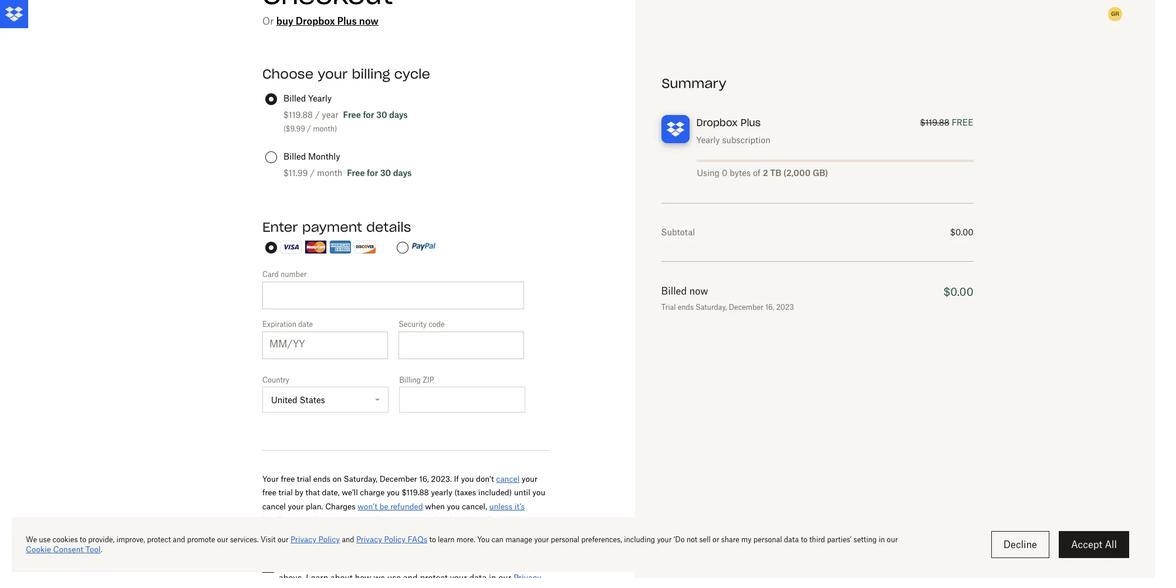 Task type: vqa. For each thing, say whether or not it's contained in the screenshot.
The Tags?
no



Task type: describe. For each thing, give the bounding box(es) containing it.
if
[[454, 474, 459, 484]]

unless it's legally required
[[262, 502, 525, 525]]

are
[[288, 529, 300, 539]]

30 for $11.99 / month free for 30 days
[[380, 168, 391, 178]]

yearly subscription
[[697, 135, 771, 145]]

billed for monthly
[[284, 151, 306, 161]]

dropbox inside the summary list
[[697, 117, 738, 129]]

0 vertical spatial dropbox
[[296, 15, 335, 27]]

enter payment details
[[262, 219, 411, 235]]

$119.88 / year free for 30 days ($9.99 / month)
[[284, 110, 408, 133]]

2 horizontal spatial your
[[522, 474, 538, 484]]

.
[[318, 516, 320, 525]]

free for year
[[343, 110, 361, 120]]

your inside . your payment data is encrypted and secure. all amounts shown are in usd.
[[322, 516, 339, 525]]

1 vertical spatial /
[[307, 124, 311, 133]]

$119.88 for $119.88 / year free for 30 days ($9.99 / month)
[[284, 110, 313, 120]]

Billed Monthly radio
[[265, 151, 277, 163]]

$119.88 inside "your free trial by that date, we'll charge you $119.88 yearly (taxes included) until you cancel your plan. charges"
[[402, 488, 429, 498]]

secure.
[[454, 516, 480, 525]]

included)
[[478, 488, 512, 498]]

legally
[[262, 516, 286, 525]]

summary
[[662, 75, 727, 92]]

yearly
[[431, 488, 452, 498]]

$11.99
[[284, 168, 308, 178]]

in
[[302, 529, 308, 539]]

all
[[482, 516, 492, 525]]

enter
[[262, 219, 298, 235]]

choose your billing cycle
[[262, 66, 430, 82]]

you down your free trial ends on saturday, december 16, 2023. if you don't cancel
[[387, 488, 400, 498]]

billed yearly
[[284, 93, 332, 103]]

when
[[425, 502, 445, 511]]

you right until
[[533, 488, 545, 498]]

free for your free trial by that date, we'll charge you $119.88 yearly (taxes included) until you cancel your plan. charges
[[262, 488, 276, 498]]

billing
[[352, 66, 390, 82]]

cancel inside "your free trial by that date, we'll charge you $119.88 yearly (taxes included) until you cancel your plan. charges"
[[262, 502, 286, 511]]

0 horizontal spatial your
[[288, 502, 304, 511]]

your free trial by that date, we'll charge you $119.88 yearly (taxes included) until you cancel your plan. charges
[[262, 474, 545, 511]]

billing
[[399, 376, 421, 385]]

data
[[374, 516, 390, 525]]

be
[[380, 502, 388, 511]]

date,
[[322, 488, 340, 498]]

0 horizontal spatial december
[[380, 474, 417, 484]]

$119.88 for $119.88 free
[[920, 117, 950, 127]]

0 vertical spatial yearly
[[308, 93, 332, 103]]

or
[[262, 15, 274, 27]]

2
[[763, 168, 768, 178]]

visa image
[[281, 240, 302, 253]]

free for your free trial ends on saturday, december 16, 2023. if you don't cancel
[[281, 474, 295, 484]]

zip
[[423, 376, 434, 385]]

on
[[333, 474, 342, 484]]

shown
[[262, 529, 286, 539]]

month)
[[313, 124, 337, 133]]

december inside billed now trial ends saturday, december 16, 2023
[[730, 303, 764, 312]]

or buy dropbox plus now
[[262, 15, 379, 27]]

cancel,
[[462, 502, 487, 511]]

ends for free
[[313, 474, 331, 484]]

country
[[262, 376, 289, 385]]

0 vertical spatial payment
[[302, 219, 362, 235]]

buy
[[276, 15, 293, 27]]

amex image
[[330, 240, 351, 253]]

your free trial ends on saturday, december 16, 2023. if you don't cancel
[[262, 474, 520, 484]]

yearly inside the summary list
[[697, 135, 721, 145]]

billed monthly
[[284, 151, 340, 161]]

billing zip
[[399, 376, 434, 385]]

encrypted
[[401, 516, 437, 525]]

(2,000
[[784, 168, 811, 178]]

gb)
[[813, 168, 828, 178]]

charges
[[325, 502, 356, 511]]

billed now trial ends saturday, december 16, 2023
[[662, 285, 795, 312]]

charge
[[360, 488, 385, 498]]

0 horizontal spatial now
[[359, 15, 379, 27]]

won't be refunded link
[[358, 502, 423, 511]]

of
[[753, 168, 761, 178]]

bytes
[[730, 168, 751, 178]]

for for ($9.99 / month)
[[363, 110, 374, 120]]

terms
[[506, 560, 532, 570]]

now inside billed now trial ends saturday, december 16, 2023
[[690, 285, 709, 297]]

choose
[[262, 66, 314, 82]]



Task type: locate. For each thing, give the bounding box(es) containing it.
trial
[[297, 474, 311, 484], [279, 488, 293, 498]]

and
[[439, 516, 452, 525]]

trial left by
[[279, 488, 293, 498]]

16, left 2023
[[766, 303, 775, 312]]

saturday,
[[696, 303, 728, 312], [344, 474, 378, 484]]

/ down billed monthly
[[310, 168, 315, 178]]

1 horizontal spatial now
[[690, 285, 709, 297]]

december left 2023
[[730, 303, 764, 312]]

yearly down dropbox plus
[[697, 135, 721, 145]]

progress bar inside the summary list
[[697, 160, 974, 162]]

/ left year
[[315, 110, 320, 120]]

0 vertical spatial billed
[[284, 93, 306, 103]]

paypal image
[[412, 242, 436, 252]]

subtotal
[[662, 227, 696, 237]]

1 horizontal spatial cancel
[[496, 474, 520, 484]]

yearly
[[308, 93, 332, 103], [697, 135, 721, 145]]

0 vertical spatial free
[[343, 110, 361, 120]]

trial inside "your free trial by that date, we'll charge you $119.88 yearly (taxes included) until you cancel your plan. charges"
[[279, 488, 293, 498]]

plus up choose your billing cycle on the left top of page
[[337, 15, 357, 27]]

cancel up 'legally' at the bottom left of the page
[[262, 502, 286, 511]]

free for month
[[347, 168, 365, 178]]

1 horizontal spatial your
[[318, 66, 348, 82]]

Billing ZIP text field
[[399, 387, 525, 413]]

0 vertical spatial for
[[363, 110, 374, 120]]

payment
[[302, 219, 362, 235], [341, 516, 372, 525]]

1 vertical spatial billed
[[284, 151, 306, 161]]

$119.88 up the won't be refunded when you cancel,
[[402, 488, 429, 498]]

0 vertical spatial free
[[281, 474, 295, 484]]

2 vertical spatial your
[[288, 502, 304, 511]]

billed up $11.99
[[284, 151, 306, 161]]

$119.88 left the free
[[920, 117, 950, 127]]

dropbox up yearly subscription
[[697, 117, 738, 129]]

free
[[343, 110, 361, 120], [347, 168, 365, 178]]

1 horizontal spatial yearly
[[697, 135, 721, 145]]

1 vertical spatial plus
[[741, 117, 761, 129]]

cycle
[[394, 66, 430, 82]]

1 vertical spatial 30
[[380, 168, 391, 178]]

ends left on
[[313, 474, 331, 484]]

1 horizontal spatial $119.88
[[402, 488, 429, 498]]

2 vertical spatial billed
[[662, 285, 688, 297]]

30 for $119.88 / year free for 30 days ($9.99 / month)
[[376, 110, 387, 120]]

30
[[376, 110, 387, 120], [380, 168, 391, 178]]

renewal
[[470, 560, 504, 570]]

automatic
[[426, 560, 468, 570]]

details
[[366, 219, 411, 235]]

your
[[318, 66, 348, 82], [522, 474, 538, 484], [288, 502, 304, 511]]

your up until
[[522, 474, 538, 484]]

trial
[[662, 303, 677, 312]]

gr
[[1112, 10, 1120, 18]]

tb
[[770, 168, 782, 178]]

16, inside billed now trial ends saturday, december 16, 2023
[[766, 303, 775, 312]]

ends right trial in the right of the page
[[678, 303, 694, 312]]

1 vertical spatial your
[[322, 516, 339, 525]]

your up billed yearly
[[318, 66, 348, 82]]

/ right ($9.99
[[307, 124, 311, 133]]

2 horizontal spatial $119.88
[[920, 117, 950, 127]]

your
[[262, 474, 279, 484], [322, 516, 339, 525]]

0 vertical spatial 16,
[[766, 303, 775, 312]]

won't
[[358, 502, 377, 511]]

1 vertical spatial yearly
[[697, 135, 721, 145]]

None radio
[[265, 242, 277, 254], [397, 242, 409, 254], [265, 242, 277, 254], [397, 242, 409, 254]]

plus up subscription
[[741, 117, 761, 129]]

gr button
[[1106, 5, 1125, 23]]

30 down billing
[[376, 110, 387, 120]]

1 horizontal spatial your
[[322, 516, 339, 525]]

0 vertical spatial your
[[262, 474, 279, 484]]

0 horizontal spatial ends
[[313, 474, 331, 484]]

0 horizontal spatial 16,
[[419, 474, 429, 484]]

$119.88 up ($9.99
[[284, 110, 313, 120]]

using 0 bytes of 2 tb (2,000 gb)
[[697, 168, 828, 178]]

dropbox plus
[[697, 117, 761, 129]]

we'll
[[342, 488, 358, 498]]

0 vertical spatial saturday,
[[696, 303, 728, 312]]

Billed Yearly radio
[[265, 93, 277, 105]]

for for free for 30 days
[[367, 168, 378, 178]]

your right .
[[322, 516, 339, 525]]

1 vertical spatial free
[[347, 168, 365, 178]]

year
[[322, 110, 339, 120]]

0 vertical spatial plus
[[337, 15, 357, 27]]

discover image
[[355, 240, 376, 253]]

automatic renewal terms
[[426, 560, 532, 570]]

month
[[317, 168, 342, 178]]

billed right billed yearly option
[[284, 93, 306, 103]]

is
[[392, 516, 398, 525]]

1 horizontal spatial free
[[281, 474, 295, 484]]

0 vertical spatial trial
[[297, 474, 311, 484]]

plan.
[[306, 502, 323, 511]]

buy dropbox plus now link
[[276, 15, 379, 27]]

1 vertical spatial now
[[690, 285, 709, 297]]

mastercard image
[[305, 240, 326, 253]]

0 horizontal spatial free
[[262, 488, 276, 498]]

cancel up "included)"
[[496, 474, 520, 484]]

($9.99
[[284, 124, 305, 133]]

0 horizontal spatial saturday,
[[344, 474, 378, 484]]

1 vertical spatial 16,
[[419, 474, 429, 484]]

dropbox
[[296, 15, 335, 27], [697, 117, 738, 129]]

/
[[315, 110, 320, 120], [307, 124, 311, 133], [310, 168, 315, 178]]

free right month
[[347, 168, 365, 178]]

days up details
[[393, 168, 412, 178]]

1 vertical spatial days
[[393, 168, 412, 178]]

0 horizontal spatial $119.88
[[284, 110, 313, 120]]

days for $11.99 / month free for 30 days
[[393, 168, 412, 178]]

. your payment data is encrypted and secure. all amounts shown are in usd.
[[262, 516, 526, 539]]

$0.00
[[951, 227, 974, 237], [944, 285, 974, 298]]

free
[[281, 474, 295, 484], [262, 488, 276, 498]]

1 vertical spatial cancel
[[262, 502, 286, 511]]

1 vertical spatial payment
[[341, 516, 372, 525]]

you up and
[[447, 502, 460, 511]]

it's
[[515, 502, 525, 511]]

0
[[722, 168, 728, 178]]

0 horizontal spatial plus
[[337, 15, 357, 27]]

30 up details
[[380, 168, 391, 178]]

usd.
[[310, 529, 329, 539]]

2 vertical spatial /
[[310, 168, 315, 178]]

yearly up year
[[308, 93, 332, 103]]

1 vertical spatial for
[[367, 168, 378, 178]]

subscription
[[723, 135, 771, 145]]

1 horizontal spatial trial
[[297, 474, 311, 484]]

your up 'legally' at the bottom left of the page
[[262, 474, 279, 484]]

0 horizontal spatial trial
[[279, 488, 293, 498]]

(taxes
[[455, 488, 476, 498]]

/ for monthly
[[310, 168, 315, 178]]

$119.88 free
[[920, 117, 974, 127]]

trial up by
[[297, 474, 311, 484]]

free inside $119.88 / year free for 30 days ($9.99 / month)
[[343, 110, 361, 120]]

payment up amex image
[[302, 219, 362, 235]]

0 vertical spatial $0.00
[[951, 227, 974, 237]]

monthly
[[308, 151, 340, 161]]

0 vertical spatial 30
[[376, 110, 387, 120]]

1 horizontal spatial plus
[[741, 117, 761, 129]]

1 vertical spatial ends
[[313, 474, 331, 484]]

0 horizontal spatial cancel
[[262, 502, 286, 511]]

for right year
[[363, 110, 374, 120]]

for
[[363, 110, 374, 120], [367, 168, 378, 178]]

days down cycle
[[389, 110, 408, 120]]

option group
[[261, 240, 551, 269]]

billed inside billed now trial ends saturday, december 16, 2023
[[662, 285, 688, 297]]

free
[[952, 117, 974, 127]]

payment down won't
[[341, 516, 372, 525]]

days for $119.88 / year free for 30 days ($9.99 / month)
[[389, 110, 408, 120]]

december up won't be refunded link
[[380, 474, 417, 484]]

ends inside billed now trial ends saturday, december 16, 2023
[[678, 303, 694, 312]]

$119.88
[[284, 110, 313, 120], [920, 117, 950, 127], [402, 488, 429, 498]]

for inside $119.88 / year free for 30 days ($9.99 / month)
[[363, 110, 374, 120]]

free up by
[[281, 474, 295, 484]]

trial for by
[[279, 488, 293, 498]]

now
[[359, 15, 379, 27], [690, 285, 709, 297]]

$119.88 inside the summary list
[[920, 117, 950, 127]]

cancel link
[[496, 474, 520, 484]]

cancel
[[496, 474, 520, 484], [262, 502, 286, 511]]

by
[[295, 488, 304, 498]]

refunded
[[391, 502, 423, 511]]

plus
[[337, 15, 357, 27], [741, 117, 761, 129]]

0 horizontal spatial yearly
[[308, 93, 332, 103]]

saturday, up we'll
[[344, 474, 378, 484]]

2023.
[[431, 474, 452, 484]]

1 horizontal spatial 16,
[[766, 303, 775, 312]]

$119.88 inside $119.88 / year free for 30 days ($9.99 / month)
[[284, 110, 313, 120]]

ends for now
[[678, 303, 694, 312]]

0 horizontal spatial your
[[262, 474, 279, 484]]

amounts
[[494, 516, 526, 525]]

progress bar
[[697, 160, 974, 162]]

free inside "your free trial by that date, we'll charge you $119.88 yearly (taxes included) until you cancel your plan. charges"
[[262, 488, 276, 498]]

that
[[306, 488, 320, 498]]

until
[[514, 488, 531, 498]]

0 vertical spatial ends
[[678, 303, 694, 312]]

free right year
[[343, 110, 361, 120]]

0 vertical spatial december
[[730, 303, 764, 312]]

plus inside the summary list
[[741, 117, 761, 129]]

required
[[288, 516, 318, 525]]

2023
[[777, 303, 795, 312]]

16,
[[766, 303, 775, 312], [419, 474, 429, 484]]

16, left 2023.
[[419, 474, 429, 484]]

1 vertical spatial free
[[262, 488, 276, 498]]

free up 'legally' at the bottom left of the page
[[262, 488, 276, 498]]

saturday, inside billed now trial ends saturday, december 16, 2023
[[696, 303, 728, 312]]

billed
[[284, 93, 306, 103], [284, 151, 306, 161], [662, 285, 688, 297]]

payment inside . your payment data is encrypted and secure. all amounts shown are in usd.
[[341, 516, 372, 525]]

0 vertical spatial days
[[389, 110, 408, 120]]

unless
[[489, 502, 513, 511]]

1 horizontal spatial ends
[[678, 303, 694, 312]]

0 vertical spatial cancel
[[496, 474, 520, 484]]

dropbox right buy
[[296, 15, 335, 27]]

trial for ends
[[297, 474, 311, 484]]

1 vertical spatial your
[[522, 474, 538, 484]]

don't
[[476, 474, 494, 484]]

for right month
[[367, 168, 378, 178]]

1 vertical spatial dropbox
[[697, 117, 738, 129]]

0 vertical spatial now
[[359, 15, 379, 27]]

0 vertical spatial your
[[318, 66, 348, 82]]

1 vertical spatial december
[[380, 474, 417, 484]]

your down by
[[288, 502, 304, 511]]

1 vertical spatial trial
[[279, 488, 293, 498]]

you
[[461, 474, 474, 484], [387, 488, 400, 498], [533, 488, 545, 498], [447, 502, 460, 511]]

saturday, right trial in the right of the page
[[696, 303, 728, 312]]

30 inside $119.88 / year free for 30 days ($9.99 / month)
[[376, 110, 387, 120]]

$11.99 / month free for 30 days
[[284, 168, 412, 178]]

won't be refunded when you cancel,
[[358, 502, 489, 511]]

billed up trial in the right of the page
[[662, 285, 688, 297]]

days inside $119.88 / year free for 30 days ($9.99 / month)
[[389, 110, 408, 120]]

billed for now
[[662, 285, 688, 297]]

/ for yearly
[[315, 110, 320, 120]]

1 horizontal spatial dropbox
[[697, 117, 738, 129]]

1 vertical spatial saturday,
[[344, 474, 378, 484]]

using
[[697, 168, 720, 178]]

1 horizontal spatial saturday,
[[696, 303, 728, 312]]

0 vertical spatial /
[[315, 110, 320, 120]]

summary list
[[662, 75, 974, 314]]

1 horizontal spatial december
[[730, 303, 764, 312]]

unless it's legally required link
[[262, 502, 525, 525]]

0 horizontal spatial dropbox
[[296, 15, 335, 27]]

you right if
[[461, 474, 474, 484]]

1 vertical spatial $0.00
[[944, 285, 974, 298]]

billed for yearly
[[284, 93, 306, 103]]



